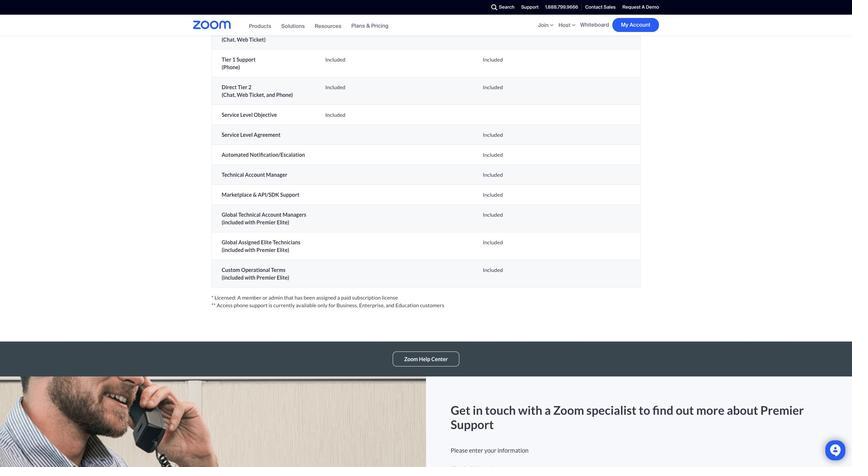 Task type: describe. For each thing, give the bounding box(es) containing it.
or
[[263, 294, 268, 301]]

products
[[249, 22, 272, 29]]

direct tier 2 (chat, web ticket, and phone)
[[222, 84, 293, 98]]

1.888.799.9666 link
[[543, 0, 582, 15]]

center
[[432, 356, 448, 362]]

contact sales
[[586, 4, 616, 10]]

host
[[559, 21, 571, 28]]

my account
[[622, 21, 651, 28]]

premier inside custom operational terms (included with premier elite)
[[257, 274, 276, 281]]

request
[[623, 4, 641, 10]]

& for plans & pricing
[[367, 22, 370, 29]]

information
[[498, 447, 529, 454]]

about
[[728, 403, 759, 418]]

zoom inside get in touch with a zoom specialist to find out more about premier support
[[554, 403, 585, 418]]

global technical account managers (included with premier elite)
[[222, 211, 307, 225]]

enterprise,
[[359, 302, 385, 308]]

elite
[[261, 239, 272, 245]]

request a demo
[[623, 4, 660, 10]]

technical account manager
[[222, 171, 288, 178]]

custom operational terms (included with premier elite)
[[222, 267, 289, 281]]

service level agreement
[[222, 132, 281, 138]]

**
[[212, 302, 216, 308]]

a inside * licensed: a member or admin that has been assigned a paid subscription license ** access phone support is currently available only for business, enterprise, and education customers
[[338, 294, 340, 301]]

resources button
[[315, 22, 342, 29]]

get in touch with a zoom specialist to find out more about premier support
[[451, 403, 805, 432]]

help
[[419, 356, 431, 362]]

please
[[451, 447, 468, 454]]

(phone)
[[222, 64, 240, 70]]

account for technical
[[245, 171, 265, 178]]

that
[[284, 294, 294, 301]]

manager
[[266, 171, 288, 178]]

0 vertical spatial technical
[[222, 171, 244, 178]]

chat
[[255, 9, 267, 15]]

automated notification/escalation
[[222, 152, 305, 158]]

global for global technical account managers (included with premier elite)
[[222, 211, 237, 218]]

* licensed: a member or admin that has been assigned a paid subscription license ** access phone support is currently available only for business, enterprise, and education customers
[[212, 294, 445, 308]]

global assigned elite technicians (included with premier elite)
[[222, 239, 301, 253]]

technicians
[[273, 239, 301, 245]]

with inside global assigned elite technicians (included with premier elite)
[[245, 247, 256, 253]]

pricing
[[372, 22, 389, 29]]

agreement
[[254, 132, 281, 138]]

plans & pricing link
[[352, 22, 389, 29]]

and inside * licensed: a member or admin that has been assigned a paid subscription license ** access phone support is currently available only for business, enterprise, and education customers
[[386, 302, 395, 308]]

enter
[[469, 447, 484, 454]]

premier inside get in touch with a zoom specialist to find out more about premier support
[[761, 403, 805, 418]]

specialist
[[587, 403, 637, 418]]

host button
[[559, 21, 578, 28]]

elite) for technicians
[[277, 247, 289, 253]]

0 vertical spatial service
[[232, 9, 250, 15]]

self service & chat bot
[[222, 9, 276, 15]]

direct
[[222, 84, 237, 90]]

support inside support link
[[522, 4, 539, 10]]

plans & pricing
[[352, 22, 389, 29]]

business,
[[337, 302, 358, 308]]

support inside get in touch with a zoom specialist to find out more about premier support
[[451, 417, 494, 432]]

with inside custom operational terms (included with premier elite)
[[245, 274, 256, 281]]

contact sales link
[[582, 0, 620, 15]]

has
[[295, 294, 303, 301]]

your
[[485, 447, 497, 454]]

marketplace & api/sdk support
[[222, 191, 300, 198]]

ticket)
[[249, 36, 266, 43]]

tier for tier 1 support (phone)
[[222, 56, 232, 63]]

managers
[[283, 211, 307, 218]]

support inside tier 1 support (phone)
[[237, 56, 256, 63]]

zoom logo image
[[193, 21, 231, 29]]

paid
[[341, 294, 351, 301]]

get
[[451, 403, 471, 418]]

premier inside global assigned elite technicians (included with premier elite)
[[257, 247, 276, 253]]

& for marketplace & api/sdk support
[[253, 191, 257, 198]]

license
[[382, 294, 398, 301]]

objective
[[254, 112, 277, 118]]

a inside * licensed: a member or admin that has been assigned a paid subscription license ** access phone support is currently available only for business, enterprise, and education customers
[[238, 294, 241, 301]]

join
[[538, 21, 549, 28]]

touch
[[486, 403, 516, 418]]

terms
[[271, 267, 286, 273]]

(chat, for tier
[[222, 36, 236, 43]]

notification/escalation
[[250, 152, 305, 158]]

assigned
[[316, 294, 337, 301]]

tier 1 support (chat, web ticket)
[[222, 29, 266, 43]]

solutions button
[[282, 22, 305, 29]]

tier 1 support (phone)
[[222, 56, 256, 70]]

zoom help center
[[405, 356, 448, 362]]

service level objective
[[222, 112, 277, 118]]

1 horizontal spatial a
[[642, 4, 645, 10]]

assigned
[[239, 239, 260, 245]]

bot
[[268, 9, 276, 15]]



Task type: locate. For each thing, give the bounding box(es) containing it.
web for ticket,
[[237, 92, 248, 98]]

service up the automated
[[222, 132, 239, 138]]

been
[[304, 294, 315, 301]]

1 for (phone)
[[233, 56, 236, 63]]

and inside direct tier 2 (chat, web ticket, and phone)
[[267, 92, 275, 98]]

web left ticket)
[[237, 36, 248, 43]]

0 vertical spatial (included
[[222, 219, 244, 225]]

products button
[[249, 22, 272, 29]]

2 vertical spatial account
[[262, 211, 282, 218]]

is
[[269, 302, 273, 308]]

0 horizontal spatial and
[[267, 92, 275, 98]]

service for service level objective
[[222, 112, 239, 118]]

level for objective
[[240, 112, 253, 118]]

1 global from the top
[[222, 211, 237, 218]]

2 vertical spatial (included
[[222, 274, 244, 281]]

2 global from the top
[[222, 239, 237, 245]]

(chat, down direct
[[222, 92, 236, 98]]

1 inside tier 1 support (chat, web ticket)
[[233, 29, 236, 35]]

0 vertical spatial account
[[630, 21, 651, 28]]

1 (chat, from the top
[[222, 36, 236, 43]]

2 vertical spatial service
[[222, 132, 239, 138]]

3 (included from the top
[[222, 274, 244, 281]]

web inside direct tier 2 (chat, web ticket, and phone)
[[237, 92, 248, 98]]

1 vertical spatial tier
[[222, 56, 232, 63]]

1 vertical spatial web
[[237, 92, 248, 98]]

support up ticket)
[[237, 29, 256, 35]]

tier down self
[[222, 29, 232, 35]]

0 horizontal spatial a
[[238, 294, 241, 301]]

0 horizontal spatial a
[[338, 294, 340, 301]]

support up (phone)
[[237, 56, 256, 63]]

member
[[242, 294, 262, 301]]

service for service level agreement
[[222, 132, 239, 138]]

self
[[222, 9, 231, 15]]

a inside get in touch with a zoom specialist to find out more about premier support
[[545, 403, 551, 418]]

contact
[[586, 4, 603, 10]]

2 vertical spatial elite)
[[277, 274, 289, 281]]

more
[[697, 403, 725, 418]]

my account link
[[613, 18, 660, 32]]

and right ticket,
[[267, 92, 275, 98]]

(included
[[222, 219, 244, 225], [222, 247, 244, 253], [222, 274, 244, 281]]

technical
[[222, 171, 244, 178], [239, 211, 261, 218]]

support inside tier 1 support (chat, web ticket)
[[237, 29, 256, 35]]

operational
[[241, 267, 270, 273]]

(chat, for direct
[[222, 92, 236, 98]]

& left chat
[[251, 9, 254, 15]]

2 web from the top
[[237, 92, 248, 98]]

a
[[338, 294, 340, 301], [545, 403, 551, 418]]

(included down assigned
[[222, 247, 244, 253]]

1 vertical spatial account
[[245, 171, 265, 178]]

1 horizontal spatial a
[[545, 403, 551, 418]]

0 vertical spatial a
[[642, 4, 645, 10]]

level left objective
[[240, 112, 253, 118]]

sales
[[604, 4, 616, 10]]

elite) inside global technical account managers (included with premier elite)
[[277, 219, 289, 225]]

service down direct
[[222, 112, 239, 118]]

global inside global assigned elite technicians (included with premier elite)
[[222, 239, 237, 245]]

for
[[329, 302, 336, 308]]

web inside tier 1 support (chat, web ticket)
[[237, 36, 248, 43]]

search image
[[492, 4, 498, 10]]

None search field
[[467, 2, 490, 13]]

(included for technical
[[222, 219, 244, 225]]

support
[[250, 302, 268, 308]]

(chat, inside direct tier 2 (chat, web ticket, and phone)
[[222, 92, 236, 98]]

1 elite) from the top
[[277, 219, 289, 225]]

only
[[318, 302, 328, 308]]

account inside global technical account managers (included with premier elite)
[[262, 211, 282, 218]]

0 vertical spatial (chat,
[[222, 36, 236, 43]]

global inside global technical account managers (included with premier elite)
[[222, 211, 237, 218]]

global for global assigned elite technicians (included with premier elite)
[[222, 239, 237, 245]]

1 vertical spatial elite)
[[277, 247, 289, 253]]

1 for (chat,
[[233, 29, 236, 35]]

2 vertical spatial tier
[[238, 84, 248, 90]]

elite) down managers
[[277, 219, 289, 225]]

2 (included from the top
[[222, 247, 244, 253]]

find
[[653, 403, 674, 418]]

& right the plans
[[367, 22, 370, 29]]

1 vertical spatial service
[[222, 112, 239, 118]]

support up managers
[[280, 191, 300, 198]]

1 vertical spatial zoom
[[554, 403, 585, 418]]

marketplace
[[222, 191, 252, 198]]

request a demo link
[[620, 0, 660, 15]]

support link
[[518, 0, 543, 15]]

1 vertical spatial 1
[[233, 56, 236, 63]]

2 level from the top
[[240, 132, 253, 138]]

level down service level objective
[[240, 132, 253, 138]]

demo
[[647, 4, 660, 10]]

admin
[[269, 294, 283, 301]]

1 vertical spatial technical
[[239, 211, 261, 218]]

0 vertical spatial a
[[338, 294, 340, 301]]

2 1 from the top
[[233, 56, 236, 63]]

& left api/sdk
[[253, 191, 257, 198]]

a left demo
[[642, 4, 645, 10]]

join button
[[538, 21, 556, 28]]

0 vertical spatial and
[[267, 92, 275, 98]]

1.888.799.9666
[[546, 4, 579, 10]]

access
[[217, 302, 233, 308]]

available
[[296, 302, 317, 308]]

tier inside tier 1 support (phone)
[[222, 56, 232, 63]]

1 1 from the top
[[233, 29, 236, 35]]

0 vertical spatial level
[[240, 112, 253, 118]]

0 vertical spatial elite)
[[277, 219, 289, 225]]

0 vertical spatial &
[[251, 9, 254, 15]]

phone)
[[276, 92, 293, 98]]

api/sdk
[[258, 191, 279, 198]]

search image
[[492, 4, 498, 10]]

global left assigned
[[222, 239, 237, 245]]

1 vertical spatial and
[[386, 302, 395, 308]]

whiteboard
[[581, 21, 610, 28]]

solutions
[[282, 22, 305, 29]]

to
[[639, 403, 651, 418]]

account right the my
[[630, 21, 651, 28]]

0 vertical spatial zoom
[[405, 356, 418, 362]]

level for agreement
[[240, 132, 253, 138]]

technical inside global technical account managers (included with premier elite)
[[239, 211, 261, 218]]

1 level from the top
[[240, 112, 253, 118]]

support up enter at the right bottom
[[451, 417, 494, 432]]

1 vertical spatial global
[[222, 239, 237, 245]]

1 horizontal spatial zoom
[[554, 403, 585, 418]]

tier inside direct tier 2 (chat, web ticket, and phone)
[[238, 84, 248, 90]]

(included up assigned
[[222, 219, 244, 225]]

technical down the automated
[[222, 171, 244, 178]]

(chat,
[[222, 36, 236, 43], [222, 92, 236, 98]]

0 vertical spatial global
[[222, 211, 237, 218]]

elite) down technicians
[[277, 247, 289, 253]]

customers
[[420, 302, 445, 308]]

support
[[522, 4, 539, 10], [237, 29, 256, 35], [237, 56, 256, 63], [280, 191, 300, 198], [451, 417, 494, 432]]

2 vertical spatial &
[[253, 191, 257, 198]]

zoom help center link
[[393, 352, 460, 367]]

included
[[326, 9, 346, 15], [483, 9, 503, 15], [326, 29, 346, 35], [326, 56, 346, 63], [483, 56, 503, 63], [326, 84, 346, 90], [483, 84, 503, 90], [326, 112, 346, 118], [483, 132, 503, 138], [483, 152, 503, 158], [483, 171, 503, 178], [483, 191, 503, 198], [483, 211, 503, 218], [483, 239, 503, 245], [483, 267, 503, 273]]

elite) for managers
[[277, 219, 289, 225]]

web left ticket,
[[237, 92, 248, 98]]

(chat, down zoom logo
[[222, 36, 236, 43]]

zoom
[[405, 356, 418, 362], [554, 403, 585, 418]]

(included inside global assigned elite technicians (included with premier elite)
[[222, 247, 244, 253]]

1 vertical spatial (chat,
[[222, 92, 236, 98]]

2
[[249, 84, 252, 90]]

3 elite) from the top
[[277, 274, 289, 281]]

automated
[[222, 152, 249, 158]]

(chat, inside tier 1 support (chat, web ticket)
[[222, 36, 236, 43]]

account for my
[[630, 21, 651, 28]]

education
[[396, 302, 419, 308]]

phone
[[234, 302, 249, 308]]

(included down custom
[[222, 274, 244, 281]]

my
[[622, 21, 629, 28]]

0 vertical spatial tier
[[222, 29, 232, 35]]

please enter your information
[[451, 447, 529, 454]]

*
[[212, 294, 214, 301]]

currently
[[274, 302, 295, 308]]

tier
[[222, 29, 232, 35], [222, 56, 232, 63], [238, 84, 248, 90]]

whiteboard link
[[581, 21, 610, 28]]

with down operational at the left bottom
[[245, 274, 256, 281]]

1 vertical spatial level
[[240, 132, 253, 138]]

&
[[251, 9, 254, 15], [367, 22, 370, 29], [253, 191, 257, 198]]

and
[[267, 92, 275, 98], [386, 302, 395, 308]]

with down assigned
[[245, 247, 256, 253]]

2 elite) from the top
[[277, 247, 289, 253]]

with inside global technical account managers (included with premier elite)
[[245, 219, 256, 225]]

1 web from the top
[[237, 36, 248, 43]]

tier up (phone)
[[222, 56, 232, 63]]

out
[[676, 403, 695, 418]]

search
[[499, 4, 515, 10]]

web
[[237, 36, 248, 43], [237, 92, 248, 98]]

1 vertical spatial &
[[367, 22, 370, 29]]

elite) inside global assigned elite technicians (included with premier elite)
[[277, 247, 289, 253]]

1 inside tier 1 support (phone)
[[233, 56, 236, 63]]

premier inside global technical account managers (included with premier elite)
[[257, 219, 276, 225]]

0 horizontal spatial zoom
[[405, 356, 418, 362]]

tier for tier 1 support (chat, web ticket)
[[222, 29, 232, 35]]

custom
[[222, 267, 240, 273]]

1 right zoom logo
[[233, 29, 236, 35]]

subscription
[[352, 294, 381, 301]]

a up phone
[[238, 294, 241, 301]]

service right self
[[232, 9, 250, 15]]

account up marketplace & api/sdk support
[[245, 171, 265, 178]]

tier left 2 at the top left
[[238, 84, 248, 90]]

licensed:
[[215, 294, 237, 301]]

account down api/sdk
[[262, 211, 282, 218]]

ticket,
[[249, 92, 266, 98]]

(included inside custom operational terms (included with premier elite)
[[222, 274, 244, 281]]

web for ticket)
[[237, 36, 248, 43]]

plans
[[352, 22, 365, 29]]

1 up (phone)
[[233, 56, 236, 63]]

1 vertical spatial a
[[545, 403, 551, 418]]

support up join
[[522, 4, 539, 10]]

(included for assigned
[[222, 247, 244, 253]]

1 vertical spatial a
[[238, 294, 241, 301]]

0 vertical spatial web
[[237, 36, 248, 43]]

(included inside global technical account managers (included with premier elite)
[[222, 219, 244, 225]]

with inside get in touch with a zoom specialist to find out more about premier support
[[519, 403, 543, 418]]

2 (chat, from the top
[[222, 92, 236, 98]]

resources
[[315, 22, 342, 29]]

technical down marketplace & api/sdk support
[[239, 211, 261, 218]]

tier inside tier 1 support (chat, web ticket)
[[222, 29, 232, 35]]

global down marketplace
[[222, 211, 237, 218]]

with up assigned
[[245, 219, 256, 225]]

premier
[[257, 219, 276, 225], [257, 247, 276, 253], [257, 274, 276, 281], [761, 403, 805, 418]]

1 (included from the top
[[222, 219, 244, 225]]

with right touch
[[519, 403, 543, 418]]

service
[[232, 9, 250, 15], [222, 112, 239, 118], [222, 132, 239, 138]]

1 vertical spatial (included
[[222, 247, 244, 253]]

1 horizontal spatial and
[[386, 302, 395, 308]]

elite) down terms
[[277, 274, 289, 281]]

0 vertical spatial 1
[[233, 29, 236, 35]]

elite)
[[277, 219, 289, 225], [277, 247, 289, 253], [277, 274, 289, 281]]

and down license
[[386, 302, 395, 308]]

elite) inside custom operational terms (included with premier elite)
[[277, 274, 289, 281]]



